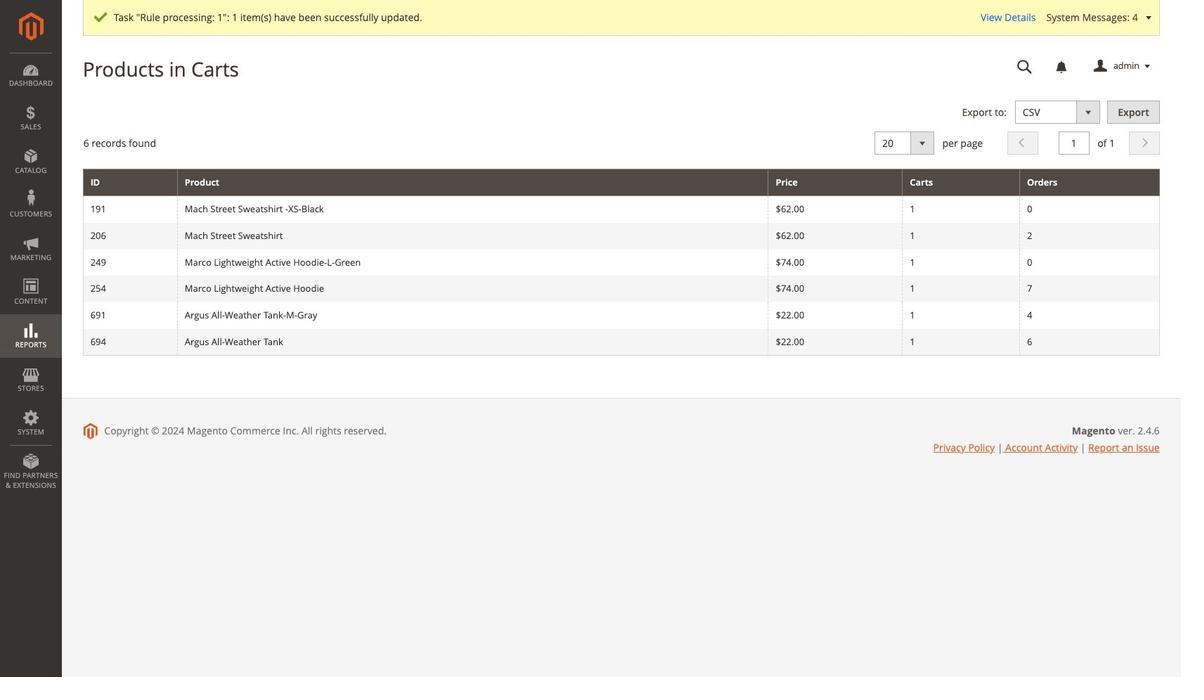 Task type: locate. For each thing, give the bounding box(es) containing it.
menu bar
[[0, 53, 62, 497]]

None text field
[[1059, 131, 1090, 154]]

None text field
[[1007, 54, 1043, 79]]



Task type: describe. For each thing, give the bounding box(es) containing it.
magento admin panel image
[[19, 12, 43, 41]]



